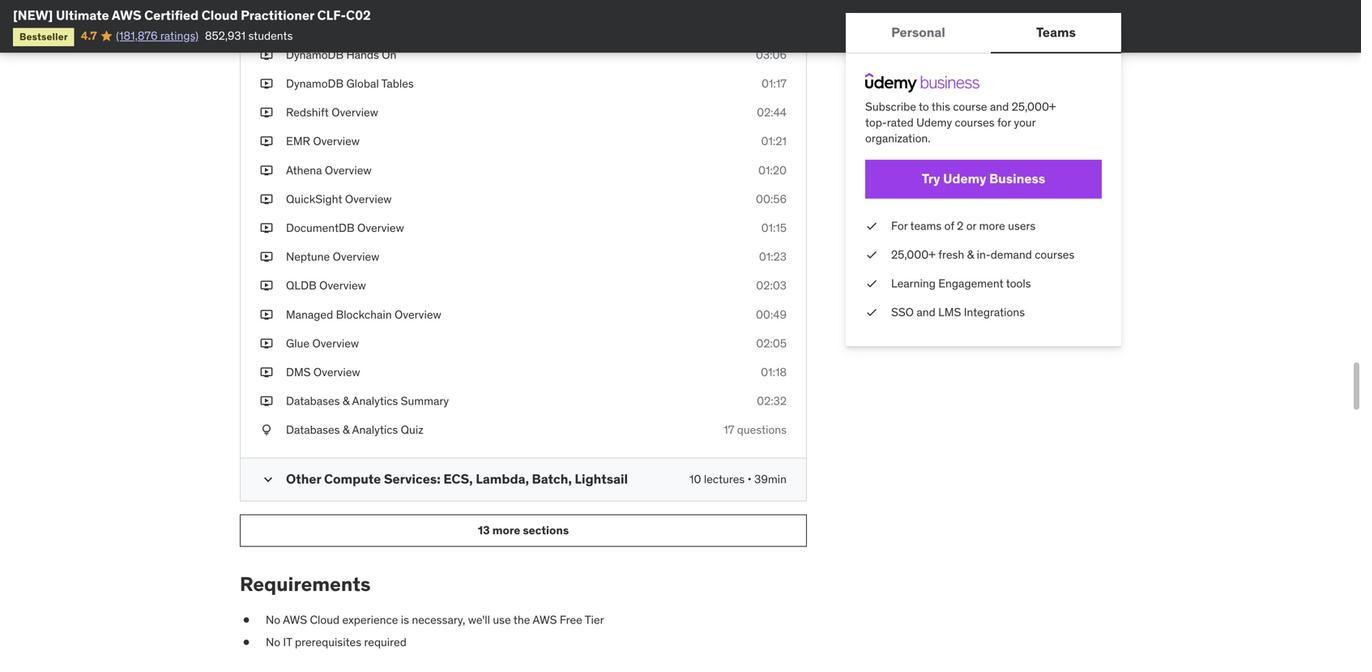 Task type: vqa. For each thing, say whether or not it's contained in the screenshot.
13.5 total hours
no



Task type: describe. For each thing, give the bounding box(es) containing it.
overview for neptune overview
[[333, 249, 380, 264]]

documentdb overview
[[286, 221, 404, 235]]

subscribe to this course and 25,000+ top‑rated udemy courses for your organization.
[[866, 99, 1057, 146]]

dms
[[286, 365, 311, 379]]

personal
[[892, 24, 946, 40]]

redshift overview
[[286, 105, 379, 120]]

ratings)
[[160, 28, 199, 43]]

practitioner
[[241, 7, 314, 24]]

xsmall image for qldb overview
[[260, 278, 273, 294]]

sso and lms integrations
[[892, 305, 1026, 319]]

852,931
[[205, 28, 246, 43]]

2 horizontal spatial aws
[[533, 613, 557, 627]]

for
[[998, 115, 1012, 130]]

overview for dynamodb overview
[[347, 19, 393, 33]]

other compute services: ecs, lambda, batch, lightsail
[[286, 470, 628, 487]]

is
[[401, 613, 409, 627]]

852,931 students
[[205, 28, 293, 43]]

quiz
[[401, 422, 424, 437]]

lms
[[939, 305, 962, 319]]

compute
[[324, 470, 381, 487]]

it
[[283, 635, 292, 649]]

no it prerequisites required
[[266, 635, 407, 649]]

xsmall image for athena overview
[[260, 162, 273, 178]]

no for no it prerequisites required
[[266, 635, 281, 649]]

13
[[478, 523, 490, 537]]

try
[[922, 170, 941, 187]]

& for 02:32
[[343, 394, 350, 408]]

02:03
[[757, 278, 787, 293]]

to
[[919, 99, 930, 114]]

02:32
[[757, 394, 787, 408]]

redshift
[[286, 105, 329, 120]]

00:49
[[756, 307, 787, 322]]

more inside 13 more sections button
[[493, 523, 521, 537]]

no aws cloud experience is necessary, we'll use the aws free tier
[[266, 613, 604, 627]]

and inside subscribe to this course and 25,000+ top‑rated udemy courses for your organization.
[[991, 99, 1010, 114]]

required
[[364, 635, 407, 649]]

overview for athena overview
[[325, 163, 372, 177]]

analytics for summary
[[352, 394, 398, 408]]

xsmall image left it
[[240, 634, 253, 650]]

blockchain
[[336, 307, 392, 322]]

hands
[[347, 47, 379, 62]]

overview for dms overview
[[314, 365, 360, 379]]

overview for qldb overview
[[319, 278, 366, 293]]

small image
[[260, 471, 276, 487]]

udemy inside subscribe to this course and 25,000+ top‑rated udemy courses for your organization.
[[917, 115, 953, 130]]

dms overview
[[286, 365, 360, 379]]

01:23
[[759, 249, 787, 264]]

glue overview
[[286, 336, 359, 351]]

the
[[514, 613, 530, 627]]

dynamodb overview
[[286, 19, 393, 33]]

courses inside subscribe to this course and 25,000+ top‑rated udemy courses for your organization.
[[955, 115, 995, 130]]

certified
[[144, 7, 199, 24]]

[new]
[[13, 7, 53, 24]]

for teams of 2 or more users
[[892, 218, 1036, 233]]

overview for documentdb overview
[[358, 221, 404, 235]]

& for 17 questions
[[343, 422, 350, 437]]

xsmall image for glue overview
[[260, 336, 273, 351]]

1 horizontal spatial more
[[980, 218, 1006, 233]]

of
[[945, 218, 955, 233]]

(181,876
[[116, 28, 158, 43]]

questions
[[738, 422, 787, 437]]

17 questions
[[724, 422, 787, 437]]

glue
[[286, 336, 310, 351]]

demand
[[991, 247, 1033, 262]]

business
[[990, 170, 1046, 187]]

udemy business image
[[866, 73, 980, 92]]

clf-
[[317, 7, 346, 24]]

services:
[[384, 470, 441, 487]]

1 vertical spatial and
[[917, 305, 936, 319]]

try udemy business
[[922, 170, 1046, 187]]

xsmall image for redshift overview
[[260, 105, 273, 121]]

fresh
[[939, 247, 965, 262]]

tier
[[585, 613, 604, 627]]

other
[[286, 470, 321, 487]]

in-
[[977, 247, 991, 262]]

no for no aws cloud experience is necessary, we'll use the aws free tier
[[266, 613, 281, 627]]

1 horizontal spatial cloud
[[310, 613, 340, 627]]

teams
[[911, 218, 942, 233]]

quicksight
[[286, 192, 342, 206]]

students
[[248, 28, 293, 43]]

01:15
[[762, 221, 787, 235]]

xsmall image for managed blockchain overview
[[260, 307, 273, 323]]

00:56
[[756, 192, 787, 206]]

xsmall image left for
[[866, 218, 879, 234]]

organization.
[[866, 131, 931, 146]]

prerequisites
[[295, 635, 362, 649]]

necessary,
[[412, 613, 466, 627]]

users
[[1009, 218, 1036, 233]]

39min
[[755, 472, 787, 486]]

ecs,
[[444, 470, 473, 487]]

overview right blockchain
[[395, 307, 442, 322]]

13 more sections
[[478, 523, 569, 537]]

17
[[724, 422, 735, 437]]

[new] ultimate aws certified cloud practitioner clf-c02
[[13, 7, 371, 24]]



Task type: locate. For each thing, give the bounding box(es) containing it.
and up for
[[991, 99, 1010, 114]]

2 no from the top
[[266, 635, 281, 649]]

& up databases & analytics quiz
[[343, 394, 350, 408]]

xsmall image for neptune overview
[[260, 249, 273, 265]]

dynamodb global tables
[[286, 76, 414, 91]]

overview down quicksight overview
[[358, 221, 404, 235]]

batch,
[[532, 470, 572, 487]]

try udemy business link
[[866, 160, 1103, 198]]

0 vertical spatial no
[[266, 613, 281, 627]]

tab list containing personal
[[846, 13, 1122, 54]]

1 horizontal spatial aws
[[283, 613, 307, 627]]

cloud up 852,931
[[202, 7, 238, 24]]

(181,876 ratings)
[[116, 28, 199, 43]]

analytics for quiz
[[352, 422, 398, 437]]

1 vertical spatial databases
[[286, 422, 340, 437]]

dynamodb for dynamodb global tables
[[286, 76, 344, 91]]

use
[[493, 613, 511, 627]]

02:44
[[757, 105, 787, 120]]

overview down dynamodb global tables
[[332, 105, 379, 120]]

global
[[347, 76, 379, 91]]

& down databases & analytics summary
[[343, 422, 350, 437]]

1 vertical spatial no
[[266, 635, 281, 649]]

xsmall image left glue
[[260, 336, 273, 351]]

2 vertical spatial dynamodb
[[286, 76, 344, 91]]

1 vertical spatial 25,000+
[[892, 247, 936, 262]]

& left in-
[[968, 247, 975, 262]]

overview for emr overview
[[313, 134, 360, 149]]

personal button
[[846, 13, 991, 52]]

analytics up databases & analytics quiz
[[352, 394, 398, 408]]

or
[[967, 218, 977, 233]]

0 vertical spatial cloud
[[202, 7, 238, 24]]

athena
[[286, 163, 322, 177]]

lambda,
[[476, 470, 529, 487]]

0 vertical spatial more
[[980, 218, 1006, 233]]

cloud
[[202, 7, 238, 24], [310, 613, 340, 627]]

documentdb
[[286, 221, 355, 235]]

and right sso
[[917, 305, 936, 319]]

1 analytics from the top
[[352, 394, 398, 408]]

aws
[[112, 7, 142, 24], [283, 613, 307, 627], [533, 613, 557, 627]]

dynamodb up the redshift
[[286, 76, 344, 91]]

0 vertical spatial analytics
[[352, 394, 398, 408]]

1 vertical spatial analytics
[[352, 422, 398, 437]]

udemy
[[917, 115, 953, 130], [944, 170, 987, 187]]

teams button
[[991, 13, 1122, 52]]

0 horizontal spatial 25,000+
[[892, 247, 936, 262]]

no left it
[[266, 635, 281, 649]]

on
[[382, 47, 397, 62]]

2 analytics from the top
[[352, 422, 398, 437]]

qldb overview
[[286, 278, 366, 293]]

0 vertical spatial dynamodb
[[286, 19, 344, 33]]

1 dynamodb from the top
[[286, 19, 344, 33]]

overview down neptune overview
[[319, 278, 366, 293]]

&
[[968, 247, 975, 262], [343, 394, 350, 408], [343, 422, 350, 437]]

courses right demand
[[1035, 247, 1075, 262]]

xsmall image left neptune
[[260, 249, 273, 265]]

10 lectures • 39min
[[690, 472, 787, 486]]

dynamodb for dynamodb overview
[[286, 19, 344, 33]]

qldb
[[286, 278, 317, 293]]

integrations
[[964, 305, 1026, 319]]

tab list
[[846, 13, 1122, 54]]

1 horizontal spatial and
[[991, 99, 1010, 114]]

aws up the (181,876
[[112, 7, 142, 24]]

course
[[954, 99, 988, 114]]

neptune
[[286, 249, 330, 264]]

10
[[690, 472, 702, 486]]

udemy down this
[[917, 115, 953, 130]]

neptune overview
[[286, 249, 380, 264]]

overview
[[347, 19, 393, 33], [332, 105, 379, 120], [313, 134, 360, 149], [325, 163, 372, 177], [345, 192, 392, 206], [358, 221, 404, 235], [333, 249, 380, 264], [319, 278, 366, 293], [395, 307, 442, 322], [312, 336, 359, 351], [314, 365, 360, 379]]

2 databases from the top
[[286, 422, 340, 437]]

overview up hands
[[347, 19, 393, 33]]

overview down documentdb overview
[[333, 249, 380, 264]]

overview up dms overview
[[312, 336, 359, 351]]

xsmall image left managed
[[260, 307, 273, 323]]

0 horizontal spatial aws
[[112, 7, 142, 24]]

emr overview
[[286, 134, 360, 149]]

aws up it
[[283, 613, 307, 627]]

overview for quicksight overview
[[345, 192, 392, 206]]

01:18
[[761, 365, 787, 379]]

analytics
[[352, 394, 398, 408], [352, 422, 398, 437]]

databases up other
[[286, 422, 340, 437]]

0 vertical spatial udemy
[[917, 115, 953, 130]]

0 vertical spatial 25,000+
[[1012, 99, 1057, 114]]

free
[[560, 613, 583, 627]]

overview up quicksight overview
[[325, 163, 372, 177]]

01:20
[[759, 163, 787, 177]]

overview for redshift overview
[[332, 105, 379, 120]]

dynamodb for dynamodb hands on
[[286, 47, 344, 62]]

no down requirements
[[266, 613, 281, 627]]

and
[[991, 99, 1010, 114], [917, 305, 936, 319]]

13 more sections button
[[240, 514, 807, 547]]

xsmall image
[[260, 18, 273, 34], [260, 47, 273, 63], [260, 191, 273, 207], [260, 220, 273, 236], [866, 247, 879, 263], [866, 276, 879, 291], [866, 304, 879, 320], [260, 364, 273, 380], [260, 393, 273, 409], [260, 422, 273, 438], [240, 612, 253, 628]]

25,000+ fresh & in-demand courses
[[892, 247, 1075, 262]]

0 horizontal spatial cloud
[[202, 7, 238, 24]]

2
[[958, 218, 964, 233]]

overview up documentdb overview
[[345, 192, 392, 206]]

tools
[[1007, 276, 1032, 291]]

25,000+ inside subscribe to this course and 25,000+ top‑rated udemy courses for your organization.
[[1012, 99, 1057, 114]]

xsmall image
[[260, 76, 273, 92], [260, 105, 273, 121], [260, 134, 273, 149], [260, 162, 273, 178], [866, 218, 879, 234], [260, 249, 273, 265], [260, 278, 273, 294], [260, 307, 273, 323], [260, 336, 273, 351], [240, 634, 253, 650]]

1 vertical spatial courses
[[1035, 247, 1075, 262]]

0 vertical spatial databases
[[286, 394, 340, 408]]

overview for glue overview
[[312, 336, 359, 351]]

0 horizontal spatial and
[[917, 305, 936, 319]]

experience
[[343, 613, 398, 627]]

xsmall image down the students
[[260, 76, 273, 92]]

1 vertical spatial &
[[343, 394, 350, 408]]

dynamodb hands on
[[286, 47, 397, 62]]

learning
[[892, 276, 936, 291]]

0 vertical spatial &
[[968, 247, 975, 262]]

2 dynamodb from the top
[[286, 47, 344, 62]]

4.7
[[81, 28, 97, 43]]

databases for databases & analytics quiz
[[286, 422, 340, 437]]

databases down dms overview
[[286, 394, 340, 408]]

courses down course
[[955, 115, 995, 130]]

01:21
[[762, 134, 787, 149]]

courses
[[955, 115, 995, 130], [1035, 247, 1075, 262]]

25,000+ up your
[[1012, 99, 1057, 114]]

1 no from the top
[[266, 613, 281, 627]]

xsmall image for emr overview
[[260, 134, 273, 149]]

02:05
[[757, 336, 787, 351]]

1 vertical spatial udemy
[[944, 170, 987, 187]]

1 horizontal spatial 25,000+
[[1012, 99, 1057, 114]]

2 vertical spatial &
[[343, 422, 350, 437]]

1 databases from the top
[[286, 394, 340, 408]]

01:17
[[762, 76, 787, 91]]

learning engagement tools
[[892, 276, 1032, 291]]

we'll
[[468, 613, 490, 627]]

cloud up prerequisites
[[310, 613, 340, 627]]

bestseller
[[19, 30, 68, 43]]

databases & analytics summary
[[286, 394, 449, 408]]

xsmall image for dynamodb global tables
[[260, 76, 273, 92]]

engagement
[[939, 276, 1004, 291]]

managed
[[286, 307, 333, 322]]

xsmall image left emr
[[260, 134, 273, 149]]

lightsail
[[575, 470, 628, 487]]

1 vertical spatial more
[[493, 523, 521, 537]]

tables
[[382, 76, 414, 91]]

3 dynamodb from the top
[[286, 76, 344, 91]]

dynamodb down dynamodb overview
[[286, 47, 344, 62]]

summary
[[401, 394, 449, 408]]

0 horizontal spatial courses
[[955, 115, 995, 130]]

0 horizontal spatial more
[[493, 523, 521, 537]]

1 vertical spatial cloud
[[310, 613, 340, 627]]

xsmall image left athena
[[260, 162, 273, 178]]

analytics down databases & analytics summary
[[352, 422, 398, 437]]

managed blockchain overview
[[286, 307, 442, 322]]

top‑rated
[[866, 115, 914, 130]]

0 vertical spatial courses
[[955, 115, 995, 130]]

quicksight overview
[[286, 192, 392, 206]]

1 horizontal spatial courses
[[1035, 247, 1075, 262]]

1 vertical spatial dynamodb
[[286, 47, 344, 62]]

•
[[748, 472, 752, 486]]

databases for databases & analytics summary
[[286, 394, 340, 408]]

0 vertical spatial and
[[991, 99, 1010, 114]]

sections
[[523, 523, 569, 537]]

more right the '13'
[[493, 523, 521, 537]]

overview down redshift overview
[[313, 134, 360, 149]]

25,000+ up learning
[[892, 247, 936, 262]]

sso
[[892, 305, 914, 319]]

more right or
[[980, 218, 1006, 233]]

xsmall image left qldb
[[260, 278, 273, 294]]

xsmall image left the redshift
[[260, 105, 273, 121]]

udemy right try
[[944, 170, 987, 187]]

overview down glue overview
[[314, 365, 360, 379]]

dynamodb up dynamodb hands on
[[286, 19, 344, 33]]

more
[[980, 218, 1006, 233], [493, 523, 521, 537]]

athena overview
[[286, 163, 372, 177]]

aws right the the
[[533, 613, 557, 627]]



